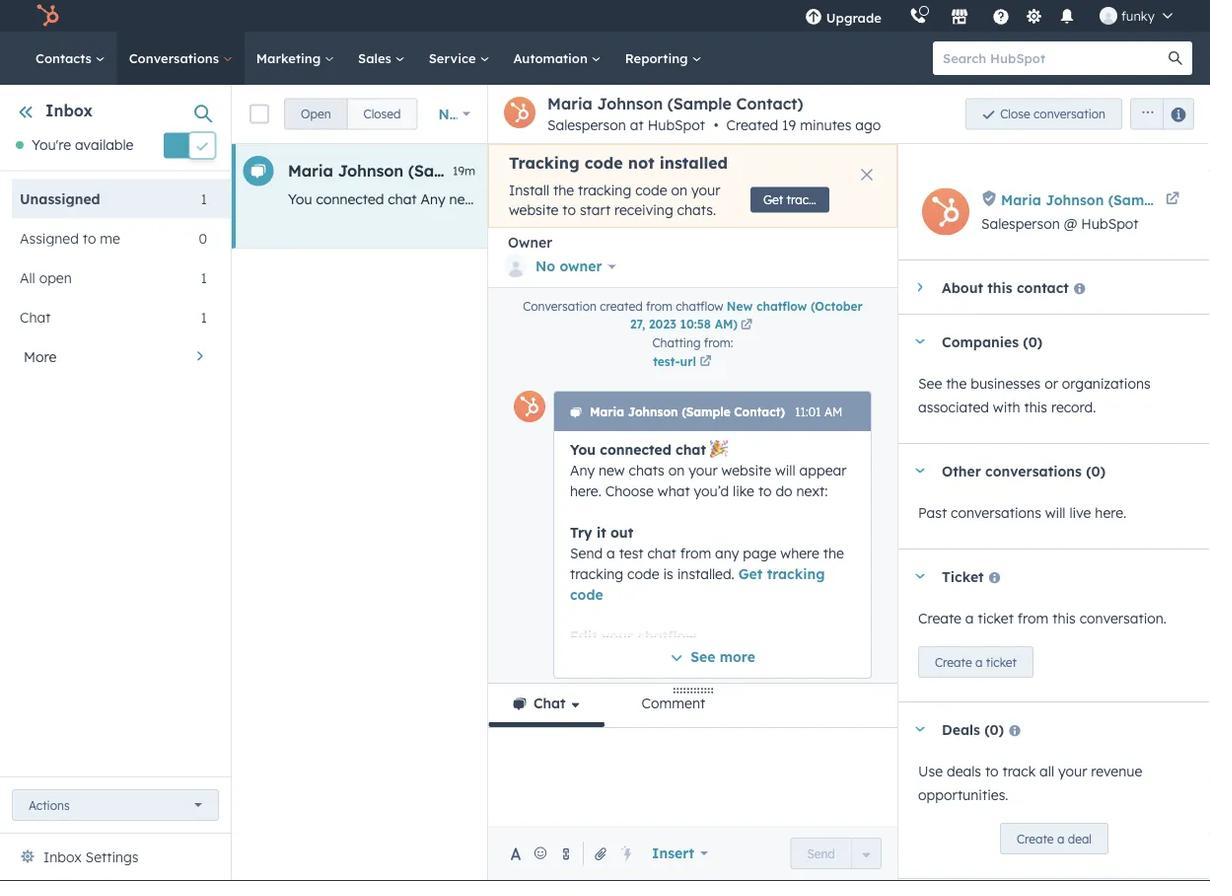 Task type: locate. For each thing, give the bounding box(es) containing it.
2 1 from the top
[[201, 269, 207, 286]]

hubspot right at
[[648, 116, 706, 134]]

2 caret image from the top
[[915, 468, 927, 473]]

0 horizontal spatial new
[[450, 190, 476, 208]]

next: up where
[[797, 482, 828, 500]]

what down 19
[[789, 190, 822, 208]]

caret image inside deals (0) dropdown button
[[915, 727, 927, 732]]

(sample left conta
[[1109, 191, 1166, 208]]

a inside create a ticket button
[[976, 655, 983, 670]]

website down install
[[509, 201, 559, 218]]

1 horizontal spatial it
[[987, 190, 995, 208]]

do inside you connected chat 🎉 any new chats on your website will appear here. choose what you'd like to do next:
[[776, 482, 793, 500]]

caret image left deals
[[915, 727, 927, 732]]

installed
[[660, 153, 728, 173]]

0 vertical spatial and
[[768, 648, 793, 665]]

menu containing funky
[[791, 0, 1187, 32]]

1 vertical spatial appear
[[800, 462, 847, 479]]

test up get tracking code link at the bottom
[[619, 544, 644, 562]]

any up the installed.
[[716, 544, 740, 562]]

salesperson
[[548, 116, 627, 134], [982, 215, 1061, 232]]

chat down maria johnson (sample contact)
[[388, 190, 417, 208]]

this right about
[[988, 279, 1013, 296]]

create for create a ticket
[[936, 655, 973, 670]]

salesperson left @
[[982, 215, 1061, 232]]

connected down maria johnson (sample contact)
[[316, 190, 384, 208]]

link opens in a new window image
[[741, 293, 753, 311], [741, 296, 753, 308], [700, 330, 712, 348], [700, 333, 712, 345]]

1 vertical spatial hubspot
[[1082, 215, 1139, 232]]

unassigned
[[20, 190, 100, 207]]

manage
[[570, 648, 624, 665]]

0 horizontal spatial chat
[[20, 308, 51, 326]]

conversation.
[[1080, 610, 1168, 627]]

0 vertical spatial 1
[[201, 190, 207, 207]]

0 vertical spatial do
[[907, 190, 924, 208]]

1 vertical spatial what
[[658, 482, 690, 500]]

on down tracking
[[519, 190, 536, 208]]

you inside row
[[288, 190, 312, 208]]

1 horizontal spatial (0)
[[1024, 333, 1043, 350]]

1 vertical spatial any
[[716, 544, 740, 562]]

url
[[681, 331, 697, 345]]

conversations
[[986, 462, 1083, 479], [951, 504, 1042, 522]]

27,
[[631, 293, 646, 308]]

0 horizontal spatial will
[[626, 190, 647, 208]]

conversations up past conversations will live here.
[[986, 462, 1083, 479]]

out inside row
[[999, 190, 1021, 208]]

0 vertical spatial any
[[1170, 190, 1194, 208]]

johnson up @
[[1046, 191, 1105, 208]]

1 vertical spatial here.
[[570, 482, 602, 500]]

see inside the see more button
[[691, 648, 716, 665]]

0 vertical spatial it
[[987, 190, 995, 208]]

0 vertical spatial try
[[963, 190, 983, 208]]

connected inside you connected chat 🎉 any new chats on your website will appear here. choose what you'd like to do next:
[[600, 441, 672, 458]]

1 horizontal spatial out
[[999, 190, 1021, 208]]

created
[[600, 275, 643, 290]]

0 vertical spatial choose
[[737, 190, 785, 208]]

0 vertical spatial hubspot
[[648, 116, 706, 134]]

contact) inside maria johnson (sample contact) salesperson at hubspot • created 19 minutes ago
[[737, 94, 804, 113]]

the up associated
[[947, 375, 967, 392]]

test up @
[[1074, 190, 1098, 208]]

will inside row
[[626, 190, 647, 208]]

a for create a ticket from this conversation.
[[966, 610, 975, 627]]

0 vertical spatial conversations
[[986, 462, 1083, 479]]

ticket button
[[899, 550, 1191, 603]]

maria inside maria johnson (sample contact) salesperson at hubspot • created 19 minutes ago
[[548, 94, 593, 113]]

will
[[626, 190, 647, 208], [776, 462, 796, 479], [1046, 504, 1066, 522]]

no owner
[[536, 258, 603, 275]]

automation.
[[570, 669, 650, 686]]

0 vertical spatial see
[[919, 375, 943, 392]]

1 horizontal spatial you
[[570, 441, 596, 458]]

you'd down "minutes"
[[825, 190, 861, 208]]

minutes
[[801, 116, 852, 134]]

contact
[[1018, 279, 1070, 296]]

chat left "🎉" at bottom right
[[676, 441, 707, 458]]

website down "🎉" at bottom right
[[722, 462, 772, 479]]

the right where
[[824, 544, 845, 562]]

(sample up •
[[668, 94, 732, 113]]

choose
[[737, 190, 785, 208], [606, 482, 654, 500]]

associated deals region
[[919, 760, 1191, 855]]

caret image for companies (0) dropdown button
[[915, 339, 927, 344]]

settings image
[[1026, 8, 1044, 26]]

0 horizontal spatial appear
[[650, 190, 698, 208]]

calling icon image
[[910, 8, 928, 25]]

chatflow up the see more button
[[638, 627, 697, 645]]

get tracking code down page at the bottom right of the page
[[570, 565, 826, 603]]

search button
[[1160, 41, 1193, 75]]

2 vertical spatial contact)
[[735, 381, 786, 396]]

chat inside button
[[534, 695, 566, 712]]

service link
[[417, 32, 502, 85]]

appear down installed
[[650, 190, 698, 208]]

next: inside row
[[928, 190, 960, 208]]

inbox
[[45, 101, 93, 120], [43, 849, 82, 866]]

0 horizontal spatial send
[[570, 544, 603, 562]]

1 horizontal spatial and
[[768, 648, 793, 665]]

10:58
[[680, 293, 712, 308]]

caret image inside the other conversations (0) dropdown button
[[915, 468, 927, 473]]

inbox settings link
[[43, 846, 139, 869]]

you're available image
[[16, 141, 24, 149]]

of
[[766, 731, 779, 748]]

from up the installed.
[[681, 544, 712, 562]]

1 horizontal spatial try
[[963, 190, 983, 208]]

1 horizontal spatial any
[[570, 462, 595, 479]]

caret image down caret image
[[915, 339, 927, 344]]

hubspot down maria johnson (sample conta link
[[1082, 215, 1139, 232]]

what inside row
[[789, 190, 822, 208]]

contact)
[[737, 94, 804, 113], [477, 161, 544, 181], [735, 381, 786, 396]]

appear
[[650, 190, 698, 208], [800, 462, 847, 479]]

0 vertical spatial you'd
[[825, 190, 861, 208]]

3 caret image from the top
[[915, 574, 927, 579]]

your up chats.
[[692, 182, 721, 199]]

create a deal button
[[1001, 823, 1109, 855]]

2 vertical spatial (0)
[[985, 721, 1005, 738]]

0 vertical spatial salesperson
[[548, 116, 627, 134]]

1 horizontal spatial chats
[[629, 462, 665, 479]]

(0) inside dropdown button
[[1024, 333, 1043, 350]]

0 horizontal spatial out
[[611, 524, 634, 541]]

contacts
[[36, 50, 95, 66]]

to left start
[[563, 201, 576, 218]]

funky
[[1122, 7, 1156, 24]]

(0) up 'businesses'
[[1024, 333, 1043, 350]]

create inside associated deals region
[[1017, 831, 1055, 846]]

1 horizontal spatial see
[[919, 375, 943, 392]]

you
[[288, 190, 312, 208], [570, 441, 596, 458]]

style
[[732, 731, 762, 748]]

johnson down test-
[[628, 381, 678, 396]]

will up where
[[776, 462, 796, 479]]

maria johnson (sample conta
[[1002, 191, 1211, 208]]

1 vertical spatial 1
[[201, 269, 207, 286]]

group down search icon
[[1123, 98, 1195, 130]]

0 vertical spatial connected
[[316, 190, 384, 208]]

a inside create a deal button
[[1058, 831, 1065, 846]]

caret image for ticket dropdown button
[[915, 574, 927, 579]]

chatflow inside edit your chatflow manage your chat messaging and automation.
[[638, 627, 697, 645]]

like down close image
[[865, 190, 886, 208]]

(0) inside dropdown button
[[1087, 462, 1106, 479]]

(0) inside dropdown button
[[985, 721, 1005, 738]]

1 horizontal spatial will
[[776, 462, 796, 479]]

it inside try it out send a test chat from any page where the tracking code is installed.
[[597, 524, 607, 541]]

Closed button
[[347, 98, 418, 130]]

ticket up create a ticket button on the right of the page
[[978, 610, 1014, 627]]

(sample down test-url link
[[682, 381, 731, 396]]

create for create a deal
[[1017, 831, 1055, 846]]

group
[[284, 98, 418, 130], [1123, 98, 1195, 130]]

1 vertical spatial any
[[570, 462, 595, 479]]

main content containing maria johnson (sample contact)
[[232, 85, 1211, 881]]

1 horizontal spatial chat
[[534, 695, 566, 712]]

here. inside row
[[702, 190, 733, 208]]

do
[[907, 190, 924, 208], [776, 482, 793, 500]]

menu
[[791, 0, 1187, 32]]

behaviour
[[649, 814, 714, 831]]

code inside button
[[836, 193, 864, 207]]

page
[[743, 544, 777, 562]]

1 vertical spatial ticket
[[987, 655, 1018, 670]]

to inside install the tracking code on your website to start receiving chats.
[[563, 201, 576, 218]]

(0) right deals
[[985, 721, 1005, 738]]

0 horizontal spatial and
[[703, 731, 728, 748]]

and inside edit your chatflow manage your chat messaging and automation.
[[768, 648, 793, 665]]

1 vertical spatial chats
[[629, 462, 665, 479]]

connected inside row
[[316, 190, 384, 208]]

(sample inside row
[[408, 161, 473, 181]]

see left more
[[691, 648, 716, 665]]

send
[[1025, 190, 1057, 208], [570, 544, 603, 562], [808, 846, 836, 861]]

to
[[890, 190, 903, 208], [563, 201, 576, 218], [83, 229, 96, 247], [759, 482, 772, 500], [986, 763, 999, 780]]

here. inside you connected chat 🎉 any new chats on your website will appear here. choose what you'd like to do next:
[[570, 482, 602, 500]]

the left color
[[642, 731, 663, 748]]

appear down am
[[800, 462, 847, 479]]

your up manage
[[602, 627, 634, 645]]

insert
[[652, 845, 695, 862]]

connected left "🎉" at bottom right
[[600, 441, 672, 458]]

you'd down "🎉" at bottom right
[[694, 482, 730, 500]]

inbox left settings
[[43, 849, 82, 866]]

chat up 'comment'
[[661, 648, 690, 665]]

inbox for inbox settings
[[43, 849, 82, 866]]

code up edit
[[570, 586, 604, 603]]

(sample inside maria johnson (sample contact) salesperson at hubspot • created 19 minutes ago
[[668, 94, 732, 113]]

and right more
[[768, 648, 793, 665]]

code left not at the right
[[585, 153, 623, 173]]

0 vertical spatial any
[[421, 190, 446, 208]]

0 vertical spatial ticket
[[978, 610, 1014, 627]]

the for with
[[947, 375, 967, 392]]

your up send button
[[782, 814, 811, 831]]

caret image left ticket
[[915, 574, 927, 579]]

from left conta
[[1135, 190, 1166, 208]]

the down tracking
[[554, 182, 575, 199]]

1 horizontal spatial what
[[789, 190, 822, 208]]

2 vertical spatial this
[[1053, 610, 1077, 627]]

close conversation
[[1001, 107, 1106, 121]]

you inside you connected chat 🎉 any new chats on your website will appear here. choose what you'd like to do next:
[[570, 441, 596, 458]]

0 vertical spatial here.
[[702, 190, 733, 208]]

0 vertical spatial next:
[[928, 190, 960, 208]]

1 horizontal spatial test
[[1074, 190, 1098, 208]]

ago
[[856, 116, 882, 134]]

chat up is
[[648, 544, 677, 562]]

a up deals (0)
[[976, 655, 983, 670]]

a up get tracking code link at the bottom
[[607, 544, 616, 562]]

(sample for maria johnson (sample contact)
[[408, 161, 473, 181]]

like up page at the bottom right of the page
[[733, 482, 755, 500]]

send inside try it out send a test chat from any page where the tracking code is installed.
[[570, 544, 603, 562]]

availability.
[[618, 835, 691, 852]]

a inside try it out send a test chat from any page where the tracking code is installed.
[[607, 544, 616, 562]]

to up page at the bottom right of the page
[[759, 482, 772, 500]]

a inside 'live chat from maria johnson (sample contact) with context you connected chat
any new chats on your website will appear here. choose what you'd like to do next:

try it out 
send a test chat from any page where the tracking code is installed: https://app.hubs' row
[[1061, 190, 1070, 208]]

maria inside row
[[288, 161, 333, 181]]

create for create a ticket from this conversation.
[[919, 610, 962, 627]]

and left style at the bottom right of page
[[703, 731, 728, 748]]

tracking inside get tracking code
[[767, 565, 826, 582]]

ticket inside button
[[987, 655, 1018, 670]]

johnson inside row
[[338, 161, 404, 181]]

chatting from:
[[653, 312, 734, 327]]

settings
[[85, 849, 139, 866]]

contact) for maria johnson (sample contact) 11:01 am
[[735, 381, 786, 396]]

your down tracking
[[540, 190, 569, 208]]

on right based
[[762, 814, 778, 831]]

create down ticket
[[919, 610, 962, 627]]

1 vertical spatial (0)
[[1087, 462, 1106, 479]]

2 vertical spatial will
[[1046, 504, 1066, 522]]

1 vertical spatial inbox
[[43, 849, 82, 866]]

your right all
[[1059, 763, 1088, 780]]

out up get tracking code link at the bottom
[[611, 524, 634, 541]]

chatflow right the new
[[757, 275, 808, 290]]

any inside try it out send a test chat from any page where the tracking code is installed.
[[716, 544, 740, 562]]

1 horizontal spatial appear
[[800, 462, 847, 479]]

conversations down other conversations (0)
[[951, 504, 1042, 522]]

chatflow inside 'new chatflow (october 27, 2023 10:58 am)'
[[757, 275, 808, 290]]

0 horizontal spatial group
[[284, 98, 418, 130]]

3 1 from the top
[[201, 308, 207, 326]]

1 vertical spatial out
[[611, 524, 634, 541]]

on inside set up chat behaviour based on your team's availability.
[[762, 814, 778, 831]]

inbox settings
[[43, 849, 139, 866]]

like
[[865, 190, 886, 208], [733, 482, 755, 500]]

ticket down create a ticket from this conversation.
[[987, 655, 1018, 670]]

1 vertical spatial test
[[619, 544, 644, 562]]

1 horizontal spatial here.
[[702, 190, 733, 208]]

this down or
[[1025, 399, 1048, 416]]

0 vertical spatial new
[[450, 190, 476, 208]]

all
[[1040, 763, 1055, 780]]

(0) up live
[[1087, 462, 1106, 479]]

1 horizontal spatial connected
[[600, 441, 672, 458]]

main content
[[232, 85, 1211, 881]]

tracking inside button
[[787, 193, 833, 207]]

0 horizontal spatial chats
[[480, 190, 516, 208]]

0 vertical spatial create
[[919, 610, 962, 627]]

conversation
[[1034, 107, 1106, 121]]

4 caret image from the top
[[915, 727, 927, 732]]

from up 2023
[[646, 275, 673, 290]]

choose inside you connected chat 🎉 any new chats on your website will appear here. choose what you'd like to do next:
[[606, 482, 654, 500]]

code inside try it out send a test chat from any page where the tracking code is installed.
[[628, 565, 660, 582]]

get tracking code
[[764, 193, 864, 207], [570, 565, 826, 603]]

any left pa
[[1170, 190, 1194, 208]]

0 horizontal spatial what
[[658, 482, 690, 500]]

1 vertical spatial it
[[597, 524, 607, 541]]

will down not at the right
[[626, 190, 647, 208]]

all
[[20, 269, 35, 286]]

you connected chat any new chats on your website will appear here. choose what you'd like to do next:  try it out  send a test chat from any pa
[[288, 190, 1211, 208]]

test inside try it out send a test chat from any page where the tracking code is installed.
[[619, 544, 644, 562]]

1 1 from the top
[[201, 190, 207, 207]]

automation link
[[502, 32, 614, 85]]

2 vertical spatial send
[[808, 846, 836, 861]]

1 vertical spatial new
[[599, 462, 625, 479]]

johnson inside maria johnson (sample contact) salesperson at hubspot • created 19 minutes ago
[[598, 94, 663, 113]]

0 horizontal spatial test
[[619, 544, 644, 562]]

chat button
[[489, 684, 606, 727]]

1 vertical spatial conversations
[[951, 504, 1042, 522]]

get down page at the bottom right of the page
[[739, 565, 763, 582]]

chat right up
[[616, 814, 645, 831]]

2 vertical spatial here.
[[1096, 504, 1127, 522]]

website down tracking code not installed
[[572, 190, 622, 208]]

1 horizontal spatial group
[[1123, 98, 1195, 130]]

your down "🎉" at bottom right
[[689, 462, 718, 479]]

hubspot
[[648, 116, 706, 134], [1082, 215, 1139, 232]]

caret image inside ticket dropdown button
[[915, 574, 927, 579]]

more
[[720, 648, 756, 665]]

to left track
[[986, 763, 999, 780]]

a up salesperson @ hubspot at top
[[1061, 190, 1070, 208]]

test-url
[[653, 331, 697, 345]]

1 horizontal spatial salesperson
[[982, 215, 1061, 232]]

group down sales at the top left
[[284, 98, 418, 130]]

a for create a ticket
[[976, 655, 983, 670]]

do up caret image
[[907, 190, 924, 208]]

your right of
[[783, 731, 812, 748]]

maria johnson (sample contact) 11:01 am
[[590, 381, 843, 396]]

caret image
[[915, 339, 927, 344], [915, 468, 927, 473], [915, 574, 927, 579], [915, 727, 927, 732]]

1 vertical spatial and
[[703, 731, 728, 748]]

1 horizontal spatial hubspot
[[1082, 215, 1139, 232]]

0 horizontal spatial you
[[288, 190, 312, 208]]

chat inside set up chat behaviour based on your team's availability.
[[616, 814, 645, 831]]

any
[[421, 190, 446, 208], [570, 462, 595, 479]]

tracking up edit
[[570, 565, 624, 582]]

1 horizontal spatial like
[[865, 190, 886, 208]]

conversations inside dropdown button
[[986, 462, 1083, 479]]

to right get tracking code button
[[890, 190, 903, 208]]

(0) for companies (0)
[[1024, 333, 1043, 350]]

reporting
[[625, 50, 692, 66]]

ticket for create a ticket
[[987, 655, 1018, 670]]

code down close image
[[836, 193, 864, 207]]

the
[[554, 182, 575, 199], [947, 375, 967, 392], [824, 544, 845, 562], [642, 731, 663, 748]]

0 vertical spatial get
[[764, 193, 784, 207]]

1 caret image from the top
[[915, 339, 927, 344]]

0 vertical spatial will
[[626, 190, 647, 208]]

johnson for maria johnson (sample contact) salesperson at hubspot • created 19 minutes ago
[[598, 94, 663, 113]]

0 horizontal spatial like
[[733, 482, 755, 500]]

(sample for maria johnson (sample conta
[[1109, 191, 1166, 208]]

notifications button
[[1051, 0, 1085, 32]]

the inside try it out send a test chat from any page where the tracking code is installed.
[[824, 544, 845, 562]]

caret image left the other
[[915, 468, 927, 473]]

chat inside customize the color and style of your chat widget.
[[816, 731, 845, 748]]

1 vertical spatial salesperson
[[982, 215, 1061, 232]]

what inside you connected chat 🎉 any new chats on your website will appear here. choose what you'd like to do next:
[[658, 482, 690, 500]]

am)
[[715, 293, 738, 308]]

caret image for the other conversations (0) dropdown button
[[915, 468, 927, 473]]

deals (0)
[[943, 721, 1005, 738]]

is
[[664, 565, 674, 582]]

0 horizontal spatial any
[[716, 544, 740, 562]]

see up associated
[[919, 375, 943, 392]]

0 vertical spatial contact)
[[737, 94, 804, 113]]

color
[[667, 731, 699, 748]]

1 group from the left
[[284, 98, 418, 130]]

2 vertical spatial create
[[1017, 831, 1055, 846]]

your inside row
[[540, 190, 569, 208]]

settings link
[[1022, 5, 1047, 26]]

0 horizontal spatial connected
[[316, 190, 384, 208]]

this inside see the businesses or organizations associated with this record.
[[1025, 399, 1048, 416]]

0 horizontal spatial here.
[[570, 482, 602, 500]]

group containing open
[[284, 98, 418, 130]]

code up receiving
[[636, 182, 668, 199]]

available
[[75, 136, 134, 154]]

new
[[727, 275, 753, 290]]

create left deal
[[1017, 831, 1055, 846]]

sales link
[[346, 32, 417, 85]]

johnson up at
[[598, 94, 663, 113]]

2 horizontal spatial send
[[1025, 190, 1057, 208]]

conversation
[[523, 275, 597, 290]]

any
[[1170, 190, 1194, 208], [716, 544, 740, 562]]

0 horizontal spatial next:
[[797, 482, 828, 500]]

create up deals
[[936, 655, 973, 670]]

1 horizontal spatial new
[[599, 462, 625, 479]]

0 horizontal spatial see
[[691, 648, 716, 665]]

0 vertical spatial appear
[[650, 190, 698, 208]]

1 vertical spatial this
[[1025, 399, 1048, 416]]

created
[[727, 116, 779, 134]]

this inside "dropdown button"
[[988, 279, 1013, 296]]

(sample
[[668, 94, 732, 113], [408, 161, 473, 181], [1109, 191, 1166, 208], [682, 381, 731, 396]]

see for see more
[[691, 648, 716, 665]]

the inside customize the color and style of your chat widget.
[[642, 731, 663, 748]]

1 horizontal spatial choose
[[737, 190, 785, 208]]

johnson down closed at the top
[[338, 161, 404, 181]]

1 vertical spatial connected
[[600, 441, 672, 458]]

automation
[[514, 50, 592, 66]]

will left live
[[1046, 504, 1066, 522]]

0 vertical spatial you
[[288, 190, 312, 208]]

1 horizontal spatial this
[[1025, 399, 1048, 416]]

salesperson inside maria johnson (sample contact) salesperson at hubspot • created 19 minutes ago
[[548, 116, 627, 134]]

maria for maria johnson (sample contact)
[[288, 161, 333, 181]]

set
[[570, 814, 592, 831]]

0 horizontal spatial this
[[988, 279, 1013, 296]]

1 horizontal spatial send
[[808, 846, 836, 861]]

0 horizontal spatial (0)
[[985, 721, 1005, 738]]

a down ticket
[[966, 610, 975, 627]]

this down ticket dropdown button
[[1053, 610, 1077, 627]]

send inside send button
[[808, 846, 836, 861]]

get down 19
[[764, 193, 784, 207]]

your inside customize the color and style of your chat widget.
[[783, 731, 812, 748]]

(sample down newest popup button
[[408, 161, 473, 181]]

0 horizontal spatial choose
[[606, 482, 654, 500]]

deals
[[947, 763, 982, 780]]

0 vertical spatial send
[[1025, 190, 1057, 208]]



Task type: describe. For each thing, give the bounding box(es) containing it.
marketing link
[[245, 32, 346, 85]]

code inside install the tracking code on your website to start receiving chats.
[[636, 182, 668, 199]]

next: inside you connected chat 🎉 any new chats on your website will appear here. choose what you'd like to do next:
[[797, 482, 828, 500]]

new inside row
[[450, 190, 476, 208]]

associated
[[919, 399, 990, 416]]

create a ticket
[[936, 655, 1018, 670]]

on inside you connected chat 🎉 any new chats on your website will appear here. choose what you'd like to do next:
[[669, 462, 685, 479]]

help image
[[993, 9, 1011, 27]]

chat inside you connected chat 🎉 any new chats on your website will appear here. choose what you'd like to do next:
[[676, 441, 707, 458]]

your inside set up chat behaviour based on your team's availability.
[[782, 814, 811, 831]]

try inside row
[[963, 190, 983, 208]]

conversations
[[129, 50, 223, 66]]

from inside 'live chat from maria johnson (sample contact) with context you connected chat
any new chats on your website will appear here. choose what you'd like to do next:

try it out 
send a test chat from any page where the tracking code is installed: https://app.hubs' row
[[1135, 190, 1166, 208]]

companies (0) button
[[899, 315, 1191, 368]]

from:
[[704, 312, 734, 327]]

companies (0)
[[943, 333, 1043, 350]]

new chatflow (october 27, 2023 10:58 am) link
[[631, 275, 863, 311]]

send inside 'live chat from maria johnson (sample contact) with context you connected chat
any new chats on your website will appear here. choose what you'd like to do next:

try it out 
send a test chat from any page where the tracking code is installed: https://app.hubs' row
[[1025, 190, 1057, 208]]

try it out send a test chat from any page where the tracking code is installed.
[[570, 524, 845, 582]]

website inside install the tracking code on your website to start receiving chats.
[[509, 201, 559, 218]]

1 for unassigned
[[201, 190, 207, 207]]

(sample for maria johnson (sample contact) 11:01 am
[[682, 381, 731, 396]]

open
[[301, 107, 331, 121]]

any inside you connected chat 🎉 any new chats on your website will appear here. choose what you'd like to do next:
[[570, 462, 595, 479]]

chat up salesperson @ hubspot at top
[[1102, 190, 1131, 208]]

am
[[825, 381, 843, 396]]

appear inside you connected chat 🎉 any new chats on your website will appear here. choose what you'd like to do next:
[[800, 462, 847, 479]]

your inside install the tracking code on your website to start receiving chats.
[[692, 182, 721, 199]]

get tracking code button
[[751, 187, 864, 213]]

on inside install the tracking code on your website to start receiving chats.
[[672, 182, 688, 199]]

inbox for inbox
[[45, 101, 93, 120]]

conversation created from chatflow
[[523, 275, 727, 290]]

send button
[[791, 838, 853, 869]]

see for see the businesses or organizations associated with this record.
[[919, 375, 943, 392]]

contact) for maria johnson (sample contact)
[[477, 161, 544, 181]]

marketplaces image
[[951, 9, 969, 27]]

live
[[1070, 504, 1092, 522]]

2 horizontal spatial this
[[1053, 610, 1077, 627]]

open
[[39, 269, 72, 286]]

funky town image
[[1100, 7, 1118, 25]]

try inside try it out send a test chat from any page where the tracking code is installed.
[[570, 524, 593, 541]]

notifications image
[[1059, 9, 1077, 27]]

and inside customize the color and style of your chat widget.
[[703, 731, 728, 748]]

opportunities.
[[919, 787, 1009, 804]]

companies
[[943, 333, 1020, 350]]

maria johnson (sample contact)
[[288, 161, 544, 181]]

other
[[943, 462, 982, 479]]

record.
[[1052, 399, 1097, 416]]

chatting
[[653, 312, 701, 327]]

closed
[[364, 107, 401, 121]]

hubspot inside maria johnson (sample contact) salesperson at hubspot • created 19 minutes ago
[[648, 116, 706, 134]]

do inside row
[[907, 190, 924, 208]]

website inside row
[[572, 190, 622, 208]]

like inside you connected chat 🎉 any new chats on your website will appear here. choose what you'd like to do next:
[[733, 482, 755, 500]]

connected for you connected chat any new chats on your website will appear here. choose what you'd like to do next:  try it out  send a test chat from any pa
[[316, 190, 384, 208]]

see more
[[691, 648, 756, 665]]

Search HubSpot search field
[[934, 41, 1175, 75]]

you'd inside row
[[825, 190, 861, 208]]

1 for chat
[[201, 308, 207, 326]]

chats inside you connected chat 🎉 any new chats on your website will appear here. choose what you'd like to do next:
[[629, 462, 665, 479]]

other conversations (0) button
[[899, 444, 1191, 497]]

funky button
[[1088, 0, 1185, 32]]

1 vertical spatial get tracking code
[[570, 565, 826, 603]]

owner
[[560, 258, 603, 275]]

get inside button
[[764, 193, 784, 207]]

code inside get tracking code
[[570, 586, 604, 603]]

create a deal
[[1017, 831, 1093, 846]]

your inside use deals to track all your revenue opportunities.
[[1059, 763, 1088, 780]]

conversations for will
[[951, 504, 1042, 522]]

about
[[943, 279, 984, 296]]

receiving
[[615, 201, 674, 218]]

no owner button
[[504, 252, 616, 281]]

see the businesses or organizations associated with this record.
[[919, 375, 1151, 416]]

where
[[781, 544, 820, 562]]

choose inside row
[[737, 190, 785, 208]]

new inside you connected chat 🎉 any new chats on your website will appear here. choose what you'd like to do next:
[[599, 462, 625, 479]]

to inside you connected chat 🎉 any new chats on your website will appear here. choose what you'd like to do next:
[[759, 482, 772, 500]]

you for you connected chat 🎉 any new chats on your website will appear here. choose what you'd like to do next:
[[570, 441, 596, 458]]

on inside row
[[519, 190, 536, 208]]

service
[[429, 50, 480, 66]]

caret image
[[918, 281, 923, 293]]

hubspot link
[[24, 4, 74, 28]]

(0) for deals (0)
[[985, 721, 1005, 738]]

any inside row
[[1170, 190, 1194, 208]]

the for website
[[554, 182, 575, 199]]

close image
[[862, 169, 873, 181]]

conversations link
[[117, 32, 245, 85]]

create a ticket from this conversation.
[[919, 610, 1168, 627]]

you'd inside you connected chat 🎉 any new chats on your website will appear here. choose what you'd like to do next:
[[694, 482, 730, 500]]

connected for you connected chat 🎉 any new chats on your website will appear here. choose what you'd like to do next:
[[600, 441, 672, 458]]

up
[[596, 814, 612, 831]]

ticket
[[943, 568, 985, 585]]

2 group from the left
[[1123, 98, 1195, 130]]

1 for all open
[[201, 269, 207, 286]]

2 horizontal spatial here.
[[1096, 504, 1127, 522]]

your up automation.
[[628, 648, 657, 665]]

conta
[[1170, 191, 1211, 208]]

close conversation button
[[966, 98, 1123, 130]]

tracking
[[509, 153, 580, 173]]

widget.
[[570, 752, 618, 769]]

conversations for (0)
[[986, 462, 1083, 479]]

it inside row
[[987, 190, 995, 208]]

like inside row
[[865, 190, 886, 208]]

johnson for maria johnson (sample contact)
[[338, 161, 404, 181]]

a for create a deal
[[1058, 831, 1065, 846]]

will inside you connected chat 🎉 any new chats on your website will appear here. choose what you'd like to do next:
[[776, 462, 796, 479]]

caret image for deals (0) dropdown button
[[915, 727, 927, 732]]

edit your chatflow manage your chat messaging and automation.
[[570, 627, 793, 686]]

1 vertical spatial get
[[739, 565, 763, 582]]

@
[[1065, 215, 1078, 232]]

to inside use deals to track all your revenue opportunities.
[[986, 763, 999, 780]]

assigned to me
[[20, 229, 120, 247]]

you're
[[32, 136, 71, 154]]

revenue
[[1092, 763, 1143, 780]]

contact) for maria johnson (sample contact) salesperson at hubspot • created 19 minutes ago
[[737, 94, 804, 113]]

maria for maria johnson (sample contact) salesperson at hubspot • created 19 minutes ago
[[548, 94, 593, 113]]

johnson for maria johnson (sample contact) 11:01 am
[[628, 381, 678, 396]]

Open button
[[284, 98, 348, 130]]

with
[[994, 399, 1021, 416]]

test inside row
[[1074, 190, 1098, 208]]

any inside row
[[421, 190, 446, 208]]

chats.
[[678, 201, 717, 218]]

new chatflow (october 27, 2023 10:58 am)
[[631, 275, 863, 308]]

0
[[199, 229, 207, 247]]

deal
[[1069, 831, 1093, 846]]

no
[[536, 258, 556, 275]]

assigned
[[20, 229, 79, 247]]

upgrade image
[[805, 9, 823, 27]]

owner
[[508, 234, 553, 251]]

use deals to track all your revenue opportunities.
[[919, 763, 1143, 804]]

to left me
[[83, 229, 96, 247]]

start
[[580, 201, 611, 218]]

not
[[628, 153, 655, 173]]

search image
[[1170, 51, 1183, 65]]

2 horizontal spatial will
[[1046, 504, 1066, 522]]

website inside you connected chat 🎉 any new chats on your website will appear here. choose what you'd like to do next:
[[722, 462, 772, 479]]

live chat from maria johnson (sample contact) with context you connected chat
any new chats on your website will appear here. choose what you'd like to do next:

try it out 
send a test chat from any page where the tracking code is installed: https://app.hubs row
[[232, 144, 1211, 249]]

chatflow up the '10:58'
[[676, 275, 724, 290]]

see more button
[[670, 645, 756, 670]]

tracking inside try it out send a test chat from any page where the tracking code is installed.
[[570, 565, 624, 582]]

chat inside edit your chatflow manage your chat messaging and automation.
[[661, 648, 690, 665]]

customize the color and style of your chat widget.
[[570, 731, 845, 769]]

out inside try it out send a test chat from any page where the tracking code is installed.
[[611, 524, 634, 541]]

tracking code not installed alert
[[489, 144, 898, 228]]

installed.
[[678, 565, 735, 582]]

maria for maria johnson (sample contact) 11:01 am
[[590, 381, 625, 396]]

chat inside try it out send a test chat from any page where the tracking code is installed.
[[648, 544, 677, 562]]

marketplaces button
[[939, 0, 981, 32]]

you're available
[[32, 136, 134, 154]]

to inside row
[[890, 190, 903, 208]]

send group
[[791, 838, 882, 869]]

appear inside row
[[650, 190, 698, 208]]

actions button
[[12, 790, 219, 821]]

marketing
[[256, 50, 325, 66]]

from inside try it out send a test chat from any page where the tracking code is installed.
[[681, 544, 712, 562]]

tracking inside install the tracking code on your website to start receiving chats.
[[578, 182, 632, 199]]

reporting link
[[614, 32, 714, 85]]

based
[[718, 814, 758, 831]]

businesses
[[971, 375, 1041, 392]]

about this contact
[[943, 279, 1070, 296]]

(sample for maria johnson (sample contact) salesperson at hubspot • created 19 minutes ago
[[668, 94, 732, 113]]

use
[[919, 763, 944, 780]]

the for your
[[642, 731, 663, 748]]

hubspot image
[[36, 4, 59, 28]]

chats inside 'live chat from maria johnson (sample contact) with context you connected chat
any new chats on your website will appear here. choose what you'd like to do next:

try it out 
send a test chat from any page where the tracking code is installed: https://app.hubs' row
[[480, 190, 516, 208]]

from down ticket dropdown button
[[1018, 610, 1049, 627]]

your inside you connected chat 🎉 any new chats on your website will appear here. choose what you'd like to do next:
[[689, 462, 718, 479]]

you for you connected chat any new chats on your website will appear here. choose what you'd like to do next:  try it out  send a test chat from any pa
[[288, 190, 312, 208]]

or
[[1045, 375, 1059, 392]]

contacts link
[[24, 32, 117, 85]]

maria for maria johnson (sample conta
[[1002, 191, 1042, 208]]

get tracking code inside button
[[764, 193, 864, 207]]

ticket for create a ticket from this conversation.
[[978, 610, 1014, 627]]

more
[[24, 348, 57, 365]]

tracking code not installed
[[509, 153, 728, 173]]

set up chat behaviour based on your team's availability.
[[570, 814, 811, 852]]

past conversations will live here.
[[919, 504, 1127, 522]]

johnson for maria johnson (sample conta
[[1046, 191, 1105, 208]]



Task type: vqa. For each thing, say whether or not it's contained in the screenshot.
Inbox corresponding to Inbox Settings
yes



